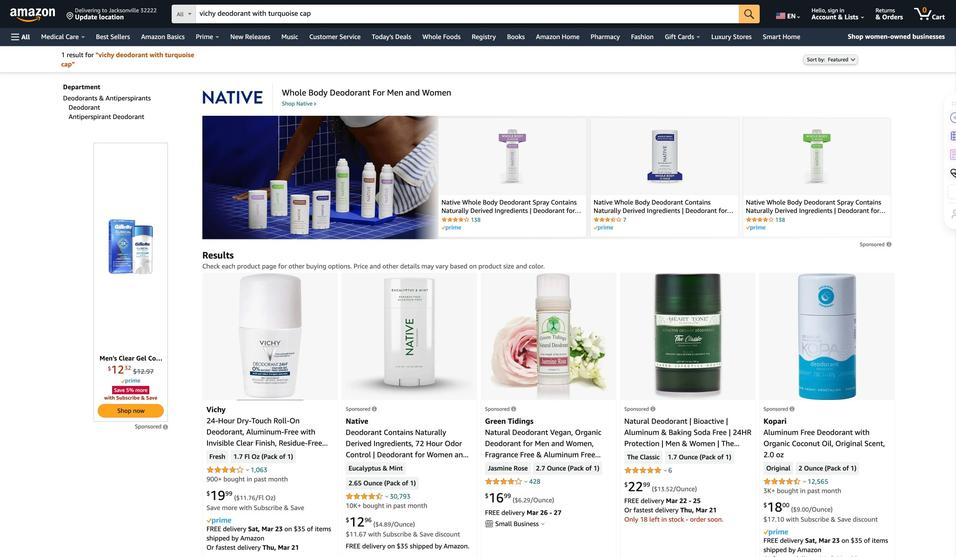 Task type: locate. For each thing, give the bounding box(es) containing it.
0 vertical spatial amazon prime image
[[207, 518, 231, 525]]

popover image
[[246, 469, 249, 472]]

free delivery sat, mar 23 on $35 of items shipped by amazon element for the or fastest delivery wed, mar 20 element
[[764, 537, 888, 554]]

eligible for prime. image
[[594, 225, 613, 231], [746, 225, 766, 231]]

free delivery sat, mar 23 on $35 of items shipped by amazon element
[[207, 525, 331, 542], [764, 537, 888, 554]]

0 horizontal spatial free delivery sat, mar 23 on $35 of items shipped by amazon element
[[207, 525, 331, 542]]

1 horizontal spatial amazon prime image
[[764, 529, 788, 536]]

0 horizontal spatial or fastest delivery thu, mar 21 element
[[207, 544, 299, 552]]

or fastest delivery thu, mar 21 element
[[624, 507, 717, 514], [207, 544, 299, 552]]

1 horizontal spatial free delivery sat, mar 23 on $35 of items shipped by amazon element
[[764, 537, 888, 554]]

None search field
[[172, 5, 760, 24]]

0 horizontal spatial amazon prime image
[[207, 518, 231, 525]]

amazon prime image for vichy 24-hour dry-touch roll-on deodorant, aluminum-free with invisible clear finish, residue-free deodorant for sensitive... image
[[207, 518, 231, 525]]

none submit inside "search field"
[[739, 5, 760, 23]]

amazon prime image
[[207, 518, 231, 525], [764, 529, 788, 536]]

Search Amazon text field
[[196, 5, 739, 23]]

1 vertical spatial amazon prime image
[[764, 529, 788, 536]]

0 horizontal spatial eligible for prime. image
[[594, 225, 613, 231]]

None submit
[[739, 5, 760, 23]]

free delivery mar 26 - 27 element
[[485, 509, 562, 517]]

sponsored ad - heart tone botanicals natural deodorant | bioactive | aluminum & baking soda free | 24hr protection | men &... image
[[653, 273, 723, 401]]

0 vertical spatial or fastest delivery thu, mar 21 element
[[624, 507, 717, 514]]

1 vertical spatial or fastest delivery thu, mar 21 element
[[207, 544, 299, 552]]

popover image
[[664, 470, 667, 472], [525, 481, 528, 483], [385, 496, 388, 498], [541, 523, 545, 525]]

sponsored ad - green tidings natural deodorant vegan, organic deodorant for men and women, fragrance free & aluminum free ... image
[[490, 273, 607, 401]]

1 horizontal spatial eligible for prime. image
[[746, 225, 766, 231]]

dropdown image
[[851, 58, 856, 62]]

sponsored ad - native deodorant contains naturally derived ingredients, 72 hour odor control | deodorant for women and me... image
[[346, 278, 473, 396]]

1 horizontal spatial or fastest delivery thu, mar 21 element
[[624, 507, 717, 514]]



Task type: describe. For each thing, give the bounding box(es) containing it.
navigation navigation
[[0, 0, 956, 46]]

none search field inside navigation navigation
[[172, 5, 760, 24]]

sponsored ad - kopari aluminum free deodorant with organic coconut oil, original scent, 2.0 oz image
[[798, 273, 857, 401]]

amazon prime image for sponsored ad - kopari aluminum free deodorant with organic coconut oil, original scent, 2.0 oz image
[[764, 529, 788, 536]]

or fastest delivery wed, mar 20 element
[[764, 556, 858, 558]]

free delivery sat, mar 23 on $35 of items shipped by amazon element for or fastest delivery thu, mar 21 element to the left
[[207, 525, 331, 542]]

eligible for prime. image
[[442, 225, 461, 231]]

1 eligible for prime. image from the left
[[594, 225, 613, 231]]

vichy 24-hour dry-touch roll-on deodorant, aluminum-free with invisible clear finish, residue-free deodorant for sensitive... image
[[237, 273, 304, 401]]

amazon image
[[10, 8, 55, 22]]

free delivery mar 22 - 25 element
[[624, 497, 701, 505]]

2 eligible for prime. image from the left
[[746, 225, 766, 231]]



Task type: vqa. For each thing, say whether or not it's contained in the screenshot.
right 'Amazon Prime' "image"
yes



